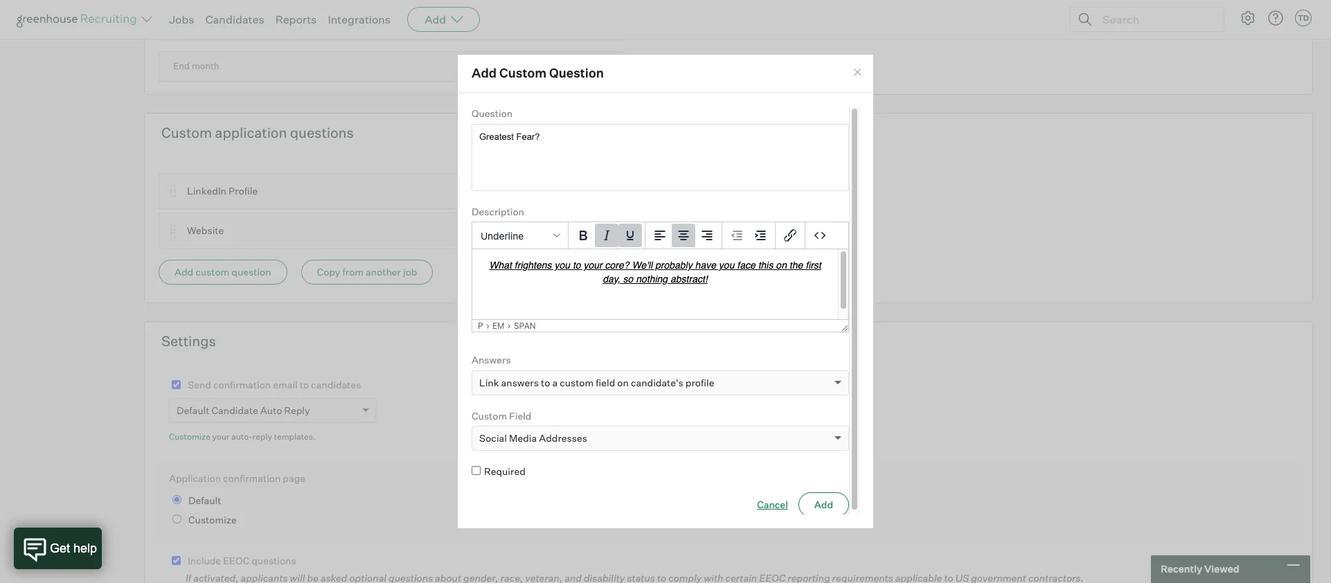 Task type: describe. For each thing, give the bounding box(es) containing it.
custom inside dialog
[[560, 377, 594, 388]]

candidates
[[311, 379, 361, 391]]

copy from another job button
[[301, 260, 433, 285]]

end year
[[173, 20, 210, 31]]

custom for custom field
[[472, 410, 507, 422]]

integrations
[[328, 12, 391, 26]]

year
[[192, 20, 210, 31]]

auto-
[[231, 432, 253, 442]]

default candidate auto reply option
[[177, 405, 310, 417]]

reports link
[[276, 12, 317, 26]]

end for end month
[[173, 60, 190, 72]]

add inside add custom question button
[[175, 266, 193, 278]]

0 vertical spatial custom
[[500, 65, 547, 81]]

link answers to a custom field on candidate's profile
[[480, 377, 715, 388]]

td
[[1299, 13, 1310, 23]]

your
[[212, 432, 230, 442]]

email
[[273, 379, 298, 391]]

required
[[484, 466, 526, 478]]

0 horizontal spatial to
[[300, 379, 309, 391]]

questions for include eeoc questions
[[252, 555, 296, 567]]

span
[[514, 321, 536, 331]]

confirmation for send
[[213, 379, 271, 391]]

3 toolbar from the left
[[723, 223, 776, 250]]

default for default
[[188, 495, 221, 507]]

a
[[553, 377, 558, 388]]

field
[[509, 410, 532, 422]]

end month
[[173, 60, 219, 72]]

td button
[[1293, 7, 1315, 29]]

add custom question
[[175, 266, 271, 278]]

underline button
[[475, 224, 565, 247]]

jobs link
[[169, 12, 194, 26]]

close image
[[852, 67, 864, 78]]

add inside add button
[[815, 499, 834, 510]]

linkedin
[[187, 185, 227, 197]]

job
[[403, 266, 417, 278]]

auto
[[260, 405, 282, 417]]

questions for custom application questions
[[290, 124, 354, 141]]

link answers to a custom field on candidate's profile option
[[480, 377, 715, 388]]

add custom question
[[472, 65, 604, 81]]

application confirmation page
[[169, 472, 306, 484]]

resize image
[[842, 325, 849, 332]]

p
[[478, 321, 483, 331]]

profile
[[686, 377, 715, 388]]

customize for customize your auto-reply templates.
[[169, 432, 211, 442]]

custom field
[[472, 410, 532, 422]]

navigation inside "add custom question" dialog
[[478, 321, 837, 331]]

default candidate auto reply
[[177, 405, 310, 417]]

another
[[366, 266, 401, 278]]

copy from another job
[[317, 266, 417, 278]]

settings
[[161, 332, 216, 350]]

page
[[283, 472, 306, 484]]

custom for custom application questions
[[161, 124, 212, 141]]

application
[[169, 472, 221, 484]]

custom inside button
[[196, 266, 230, 278]]

media
[[509, 433, 537, 444]]

Search text field
[[1100, 9, 1212, 29]]

website
[[187, 225, 224, 237]]

include
[[188, 555, 221, 567]]

social media addresses
[[480, 433, 588, 444]]

send
[[188, 379, 211, 391]]



Task type: vqa. For each thing, say whether or not it's contained in the screenshot.
Media
yes



Task type: locate. For each thing, give the bounding box(es) containing it.
1 horizontal spatial to
[[541, 377, 550, 388]]

None checkbox
[[172, 380, 181, 389], [172, 557, 181, 566], [172, 380, 181, 389], [172, 557, 181, 566]]

end left year
[[173, 20, 190, 31]]

copy
[[317, 266, 341, 278]]

add inside add popup button
[[425, 12, 446, 26]]

1 toolbar from the left
[[569, 223, 646, 250]]

social
[[480, 433, 507, 444]]

jobs
[[169, 12, 194, 26]]

add custom question button
[[159, 260, 287, 285]]

include eeoc questions
[[188, 555, 296, 567]]

p › em › span
[[478, 321, 536, 331]]

customize left your on the left bottom of the page
[[169, 432, 211, 442]]

› right p
[[486, 321, 490, 331]]

to left the a
[[541, 377, 550, 388]]

customize for customize
[[188, 514, 237, 526]]

0 vertical spatial end
[[173, 20, 190, 31]]

integrations link
[[328, 12, 391, 26]]

answers
[[501, 377, 539, 388]]

1 › from the left
[[486, 321, 490, 331]]

link
[[480, 377, 499, 388]]

reply
[[253, 432, 272, 442]]

Greatest Fear? text field
[[472, 124, 850, 191]]

1 horizontal spatial question
[[550, 65, 604, 81]]

2 end from the top
[[173, 60, 190, 72]]

customize up the include
[[188, 514, 237, 526]]

candidate
[[212, 405, 258, 417]]

question
[[232, 266, 271, 278]]

navigation containing p
[[478, 321, 837, 331]]

on
[[618, 377, 629, 388]]

underline
[[481, 230, 524, 242]]

2 › from the left
[[508, 321, 511, 331]]

from
[[343, 266, 364, 278]]

end left month on the top left of the page
[[173, 60, 190, 72]]

customize your auto-reply templates.
[[169, 432, 316, 442]]

td button
[[1296, 10, 1313, 26]]

0 vertical spatial customize
[[169, 432, 211, 442]]

recently viewed
[[1161, 564, 1240, 575]]

addresses
[[539, 433, 588, 444]]

span button
[[514, 321, 536, 331]]

0 vertical spatial question
[[550, 65, 604, 81]]

questions
[[290, 124, 354, 141], [252, 555, 296, 567]]

1 vertical spatial questions
[[252, 555, 296, 567]]

candidates
[[205, 12, 264, 26]]

›
[[486, 321, 490, 331], [508, 321, 511, 331]]

custom left question
[[196, 266, 230, 278]]

0 horizontal spatial ›
[[486, 321, 490, 331]]

to
[[541, 377, 550, 388], [300, 379, 309, 391]]

1 vertical spatial custom
[[161, 124, 212, 141]]

social media addresses option
[[480, 433, 588, 444]]

custom
[[500, 65, 547, 81], [161, 124, 212, 141], [472, 410, 507, 422]]

1 vertical spatial end
[[173, 60, 190, 72]]

toolbar
[[569, 223, 646, 250], [646, 223, 723, 250], [723, 223, 776, 250]]

candidates link
[[205, 12, 264, 26]]

custom
[[196, 266, 230, 278], [560, 377, 594, 388]]

templates.
[[274, 432, 316, 442]]

1 end from the top
[[173, 20, 190, 31]]

default
[[177, 405, 210, 417], [188, 495, 221, 507]]

recently
[[1161, 564, 1203, 575]]

default up "customize" link
[[177, 405, 210, 417]]

to right email
[[300, 379, 309, 391]]

› right em
[[508, 321, 511, 331]]

confirmation up the default candidate auto reply option on the bottom of the page
[[213, 379, 271, 391]]

linkedin profile
[[187, 185, 258, 197]]

customize
[[169, 432, 211, 442], [188, 514, 237, 526]]

add
[[425, 12, 446, 26], [472, 65, 497, 81], [175, 266, 193, 278], [815, 499, 834, 510]]

add button
[[408, 7, 480, 32]]

default down the application
[[188, 495, 221, 507]]

1 vertical spatial customize
[[188, 514, 237, 526]]

field
[[596, 377, 616, 388]]

cancel link
[[758, 498, 789, 512]]

1 vertical spatial confirmation
[[223, 472, 281, 484]]

0 horizontal spatial custom
[[196, 266, 230, 278]]

1 vertical spatial default
[[188, 495, 221, 507]]

reply
[[284, 405, 310, 417]]

Required checkbox
[[472, 466, 481, 475]]

1 horizontal spatial custom
[[560, 377, 594, 388]]

default for default candidate auto reply
[[177, 405, 210, 417]]

profile
[[229, 185, 258, 197]]

application
[[215, 124, 287, 141]]

p button
[[478, 321, 483, 331]]

None radio
[[475, 60, 484, 69], [173, 515, 182, 524], [475, 60, 484, 69], [173, 515, 182, 524]]

1 vertical spatial question
[[472, 107, 513, 119]]

0 vertical spatial confirmation
[[213, 379, 271, 391]]

description
[[472, 206, 525, 217]]

2 toolbar from the left
[[646, 223, 723, 250]]

reports
[[276, 12, 317, 26]]

custom right the a
[[560, 377, 594, 388]]

eeoc
[[223, 555, 250, 567]]

underline group
[[473, 223, 849, 250]]

None radio
[[475, 19, 484, 28], [173, 496, 182, 505], [475, 19, 484, 28], [173, 496, 182, 505]]

confirmation for application
[[223, 472, 281, 484]]

0 vertical spatial custom
[[196, 266, 230, 278]]

candidate's
[[631, 377, 684, 388]]

to inside "add custom question" dialog
[[541, 377, 550, 388]]

em button
[[493, 321, 505, 331]]

1 vertical spatial custom
[[560, 377, 594, 388]]

add button
[[799, 492, 850, 517]]

end
[[173, 20, 190, 31], [173, 60, 190, 72]]

customize link
[[169, 432, 211, 442]]

answers
[[472, 354, 511, 366]]

question
[[550, 65, 604, 81], [472, 107, 513, 119]]

1 horizontal spatial ›
[[508, 321, 511, 331]]

cancel
[[758, 499, 789, 510]]

end for end year
[[173, 20, 190, 31]]

0 vertical spatial questions
[[290, 124, 354, 141]]

configure image
[[1240, 10, 1257, 26]]

greenhouse recruiting image
[[17, 11, 141, 28]]

confirmation left the page
[[223, 472, 281, 484]]

0 vertical spatial default
[[177, 405, 210, 417]]

viewed
[[1205, 564, 1240, 575]]

month
[[192, 60, 219, 72]]

navigation
[[478, 321, 837, 331]]

2 vertical spatial custom
[[472, 410, 507, 422]]

send confirmation email to candidates
[[188, 379, 361, 391]]

em
[[493, 321, 505, 331]]

add custom question dialog
[[457, 54, 875, 530]]

confirmation
[[213, 379, 271, 391], [223, 472, 281, 484]]

0 horizontal spatial question
[[472, 107, 513, 119]]

custom application questions
[[161, 124, 354, 141]]



